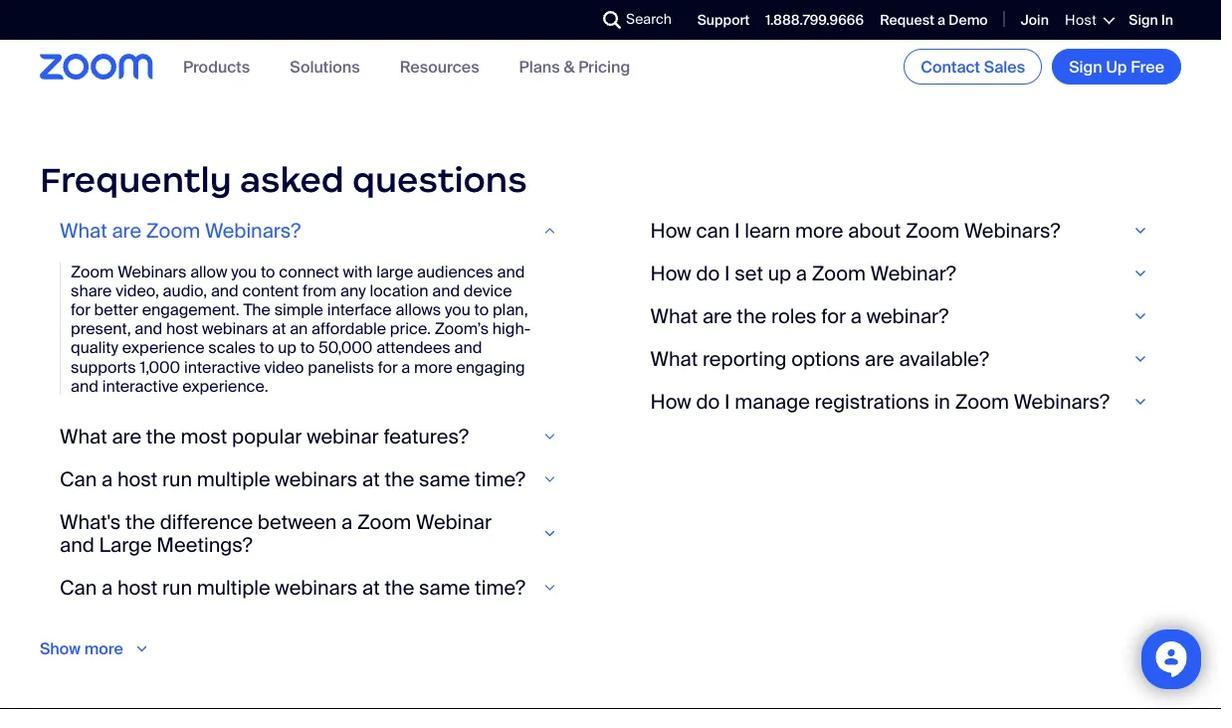 Task type: vqa. For each thing, say whether or not it's contained in the screenshot.
working in the (CIPD) revealed they had adopted hybrid working arrangements, and a separate study from the
no



Task type: locate. For each thing, give the bounding box(es) containing it.
registrations
[[815, 389, 930, 415]]

how
[[651, 218, 692, 243], [651, 261, 692, 286], [651, 389, 692, 415]]

0 horizontal spatial up
[[278, 338, 297, 359]]

0 vertical spatial multiple
[[197, 467, 270, 493]]

pricing
[[579, 56, 631, 77]]

1 horizontal spatial up
[[768, 261, 792, 286]]

webinars?
[[205, 218, 301, 243], [965, 218, 1061, 243], [1014, 389, 1110, 415]]

&
[[564, 56, 575, 77]]

1 time? from the top
[[475, 467, 526, 493]]

and inside what's the difference between a zoom webinar and large meetings?
[[60, 533, 94, 558]]

request
[[880, 11, 935, 29]]

audiences
[[417, 261, 494, 282]]

are down supports
[[112, 424, 142, 450]]

show more
[[40, 639, 123, 660]]

are up webinars
[[112, 218, 142, 243]]

same down webinar
[[419, 576, 470, 601]]

0 horizontal spatial sign
[[1070, 56, 1103, 77]]

0 vertical spatial can a host run multiple webinars at the same time?
[[60, 467, 526, 493]]

2 vertical spatial host
[[117, 576, 158, 601]]

and down quality
[[71, 376, 98, 397]]

and up zoom's
[[432, 280, 460, 301]]

and down "video,"
[[135, 319, 163, 339]]

a down the large
[[102, 576, 113, 601]]

webinars down content
[[202, 319, 268, 339]]

zoom up the better
[[71, 261, 114, 282]]

can a host run multiple webinars at the same time? button down what are the most popular webinar features? dropdown button
[[60, 467, 571, 493]]

1 vertical spatial sign
[[1070, 56, 1103, 77]]

learn
[[745, 218, 791, 243]]

are up reporting
[[703, 304, 733, 329]]

interactive
[[184, 357, 261, 378], [102, 376, 179, 397]]

how for how do i set up a zoom webinar?
[[651, 261, 692, 286]]

price.
[[390, 319, 431, 339]]

0 vertical spatial more
[[796, 218, 844, 243]]

interactive down experience
[[102, 376, 179, 397]]

what are zoom webinars?
[[60, 218, 301, 243]]

2 vertical spatial more
[[84, 639, 123, 660]]

up
[[768, 261, 792, 286], [278, 338, 297, 359]]

can up what's
[[60, 467, 97, 493]]

what's the difference between a zoom webinar and large meetings?
[[60, 510, 492, 558]]

1 vertical spatial host
[[117, 467, 158, 493]]

1 can from the top
[[60, 467, 97, 493]]

at left an
[[272, 319, 286, 339]]

1 vertical spatial multiple
[[197, 576, 270, 601]]

host down the large
[[117, 576, 158, 601]]

at down "webinar" on the left bottom
[[362, 467, 380, 493]]

products button
[[183, 56, 250, 77]]

video
[[264, 357, 304, 378]]

scales
[[208, 338, 256, 359]]

1 can a host run multiple webinars at the same time? from the top
[[60, 467, 526, 493]]

how do i set up a zoom webinar?
[[651, 261, 957, 286]]

2 vertical spatial webinars
[[275, 576, 358, 601]]

can up show more
[[60, 576, 97, 601]]

1 vertical spatial run
[[162, 576, 192, 601]]

host up what's
[[117, 467, 158, 493]]

what down can
[[651, 304, 698, 329]]

experience
[[122, 338, 205, 359]]

what for what are the roles for a webinar?
[[651, 304, 698, 329]]

0 horizontal spatial for
[[71, 299, 90, 320]]

to right scales
[[260, 338, 274, 359]]

zoom right in
[[956, 389, 1010, 415]]

webinars? for how can i learn more about zoom webinars?
[[965, 218, 1061, 243]]

a down the price.
[[402, 357, 411, 378]]

contact sales link
[[904, 49, 1043, 85]]

to left 50,000
[[300, 338, 315, 359]]

do
[[697, 261, 720, 286], [697, 389, 720, 415]]

1.888.799.9666
[[766, 11, 864, 29]]

search image
[[604, 11, 621, 29]]

more
[[796, 218, 844, 243], [414, 357, 453, 378], [84, 639, 123, 660]]

0 vertical spatial run
[[162, 467, 192, 493]]

sign for sign in
[[1130, 11, 1159, 29]]

same
[[419, 467, 470, 493], [419, 576, 470, 601]]

1 vertical spatial how
[[651, 261, 692, 286]]

solutions button
[[290, 56, 360, 77]]

more up how do i set up a zoom webinar?
[[796, 218, 844, 243]]

1 do from the top
[[697, 261, 720, 286]]

i left set
[[725, 261, 730, 286]]

can a host run multiple webinars at the same time?
[[60, 467, 526, 493], [60, 576, 526, 601]]

2 vertical spatial how
[[651, 389, 692, 415]]

1 multiple from the top
[[197, 467, 270, 493]]

up down simple
[[278, 338, 297, 359]]

1 vertical spatial same
[[419, 576, 470, 601]]

at down what's the difference between a zoom webinar and large meetings? dropdown button
[[362, 576, 380, 601]]

interactive left video
[[184, 357, 261, 378]]

1 horizontal spatial sign
[[1130, 11, 1159, 29]]

sign left up
[[1070, 56, 1103, 77]]

run down meetings?
[[162, 576, 192, 601]]

the
[[737, 304, 767, 329], [146, 424, 176, 450], [385, 467, 415, 493], [126, 510, 155, 535], [385, 576, 415, 601]]

1 vertical spatial can
[[60, 576, 97, 601]]

zoom inside what's the difference between a zoom webinar and large meetings?
[[358, 510, 412, 535]]

multiple down meetings?
[[197, 576, 270, 601]]

do down reporting
[[697, 389, 720, 415]]

i right can
[[735, 218, 740, 243]]

can a host run multiple webinars at the same time? button down what's the difference between a zoom webinar and large meetings? dropdown button
[[60, 576, 571, 601]]

1 vertical spatial do
[[697, 389, 720, 415]]

what are the most popular webinar features? button
[[60, 424, 571, 450]]

search image
[[604, 11, 621, 29]]

0 vertical spatial same
[[419, 467, 470, 493]]

content
[[243, 280, 299, 301]]

more inside zoom webinars allow you to connect with large audiences and share video, audio, and content from any location and device for better engagement. the simple interface allows you to plan, present, and host webinars at an affordable price. zoom's high- quality experience scales to up to 50,000 attendees and supports 1,000 interactive video panelists for a more engaging and interactive experience.
[[414, 357, 453, 378]]

you right 'allow'
[[231, 261, 257, 282]]

webinar?
[[867, 304, 949, 329]]

experience.
[[182, 376, 268, 397]]

3 how from the top
[[651, 389, 692, 415]]

0 vertical spatial host
[[166, 319, 198, 339]]

2 can a host run multiple webinars at the same time? from the top
[[60, 576, 526, 601]]

you down audiences at the top left of page
[[445, 299, 471, 320]]

0 vertical spatial at
[[272, 319, 286, 339]]

host for first can a host run multiple webinars at the same time? dropdown button from the top
[[117, 467, 158, 493]]

2 how from the top
[[651, 261, 692, 286]]

time? up webinar
[[475, 467, 526, 493]]

a
[[938, 11, 946, 29], [796, 261, 808, 286], [851, 304, 862, 329], [402, 357, 411, 378], [102, 467, 113, 493], [342, 510, 353, 535], [102, 576, 113, 601]]

resources button
[[400, 56, 480, 77]]

0 vertical spatial do
[[697, 261, 720, 286]]

in
[[935, 389, 951, 415]]

1 how from the top
[[651, 218, 692, 243]]

up right set
[[768, 261, 792, 286]]

2 horizontal spatial more
[[796, 218, 844, 243]]

any
[[341, 280, 366, 301]]

at for first can a host run multiple webinars at the same time? dropdown button from the bottom
[[362, 576, 380, 601]]

request a demo link
[[880, 11, 988, 29]]

zoom webinars allow you to connect with large audiences and share video, audio, and content from any location and device for better engagement. the simple interface allows you to plan, present, and host webinars at an affordable price. zoom's high- quality experience scales to up to 50,000 attendees and supports 1,000 interactive video panelists for a more engaging and interactive experience.
[[71, 261, 531, 397]]

roles
[[772, 304, 817, 329]]

to left plan,
[[475, 299, 489, 320]]

for down the price.
[[378, 357, 398, 378]]

up inside zoom webinars allow you to connect with large audiences and share video, audio, and content from any location and device for better engagement. the simple interface allows you to plan, present, and host webinars at an affordable price. zoom's high- quality experience scales to up to 50,000 attendees and supports 1,000 interactive video panelists for a more engaging and interactive experience.
[[278, 338, 297, 359]]

location
[[370, 280, 429, 301]]

sign left in
[[1130, 11, 1159, 29]]

1 same from the top
[[419, 467, 470, 493]]

0 horizontal spatial interactive
[[102, 376, 179, 397]]

0 vertical spatial i
[[735, 218, 740, 243]]

time? down webinar
[[475, 576, 526, 601]]

for left the better
[[71, 299, 90, 320]]

a right between
[[342, 510, 353, 535]]

2 same from the top
[[419, 576, 470, 601]]

run down most
[[162, 467, 192, 493]]

webinars for first can a host run multiple webinars at the same time? dropdown button from the bottom
[[275, 576, 358, 601]]

1 horizontal spatial more
[[414, 357, 453, 378]]

can
[[60, 467, 97, 493], [60, 576, 97, 601]]

what left reporting
[[651, 346, 698, 372]]

can a host run multiple webinars at the same time? down what's the difference between a zoom webinar and large meetings?
[[60, 576, 526, 601]]

supports
[[71, 357, 136, 378]]

host
[[166, 319, 198, 339], [117, 467, 158, 493], [117, 576, 158, 601]]

video,
[[116, 280, 159, 301]]

allow
[[190, 261, 228, 282]]

you
[[231, 261, 257, 282], [445, 299, 471, 320]]

what up share
[[60, 218, 107, 243]]

to
[[261, 261, 275, 282], [475, 299, 489, 320], [260, 338, 274, 359], [300, 338, 315, 359]]

2 do from the top
[[697, 389, 720, 415]]

0 vertical spatial can
[[60, 467, 97, 493]]

host down audio,
[[166, 319, 198, 339]]

same up webinar
[[419, 467, 470, 493]]

zoom inside zoom webinars allow you to connect with large audiences and share video, audio, and content from any location and device for better engagement. the simple interface allows you to plan, present, and host webinars at an affordable price. zoom's high- quality experience scales to up to 50,000 attendees and supports 1,000 interactive video panelists for a more engaging and interactive experience.
[[71, 261, 114, 282]]

are for what are the most popular webinar features?
[[112, 424, 142, 450]]

1 vertical spatial webinars
[[275, 467, 358, 493]]

a up what's
[[102, 467, 113, 493]]

a up what are the roles for a webinar?
[[796, 261, 808, 286]]

a left webinar?
[[851, 304, 862, 329]]

zoom logo image
[[40, 54, 153, 79]]

webinars for first can a host run multiple webinars at the same time? dropdown button from the top
[[275, 467, 358, 493]]

0 vertical spatial how
[[651, 218, 692, 243]]

1 vertical spatial time?
[[475, 576, 526, 601]]

panelists
[[308, 357, 374, 378]]

engagement.
[[142, 299, 240, 320]]

what down supports
[[60, 424, 107, 450]]

at for first can a host run multiple webinars at the same time? dropdown button from the top
[[362, 467, 380, 493]]

webinars? for how do i manage registrations in zoom webinars?
[[1014, 389, 1110, 415]]

0 vertical spatial time?
[[475, 467, 526, 493]]

2 vertical spatial i
[[725, 389, 730, 415]]

1 vertical spatial i
[[725, 261, 730, 286]]

time?
[[475, 467, 526, 493], [475, 576, 526, 601]]

show more button
[[40, 639, 163, 660]]

1 vertical spatial more
[[414, 357, 453, 378]]

at
[[272, 319, 286, 339], [362, 467, 380, 493], [362, 576, 380, 601]]

can a host run multiple webinars at the same time? up between
[[60, 467, 526, 493]]

join
[[1021, 11, 1049, 29]]

what reporting options are available? button
[[651, 346, 1162, 372]]

1 vertical spatial can a host run multiple webinars at the same time?
[[60, 576, 526, 601]]

multiple up difference
[[197, 467, 270, 493]]

what for what are the most popular webinar features?
[[60, 424, 107, 450]]

free
[[1131, 56, 1165, 77]]

more down the price.
[[414, 357, 453, 378]]

0 vertical spatial sign
[[1130, 11, 1159, 29]]

i left 'manage'
[[725, 389, 730, 415]]

how for how do i manage registrations in zoom webinars?
[[651, 389, 692, 415]]

more right show
[[84, 639, 123, 660]]

do left set
[[697, 261, 720, 286]]

for right roles
[[822, 304, 846, 329]]

and left the large
[[60, 533, 94, 558]]

sign for sign up free
[[1070, 56, 1103, 77]]

are up how do i manage registrations in zoom webinars?
[[865, 346, 895, 372]]

1 horizontal spatial interactive
[[184, 357, 261, 378]]

zoom's
[[435, 319, 489, 339]]

webinars down what's the difference between a zoom webinar and large meetings? dropdown button
[[275, 576, 358, 601]]

0 vertical spatial can a host run multiple webinars at the same time? button
[[60, 467, 571, 493]]

None search field
[[531, 4, 608, 36]]

what for what reporting options are available?
[[651, 346, 698, 372]]

quality
[[71, 338, 118, 359]]

features?
[[384, 424, 469, 450]]

zoom left webinar
[[358, 510, 412, 535]]

2 vertical spatial at
[[362, 576, 380, 601]]

the inside what's the difference between a zoom webinar and large meetings?
[[126, 510, 155, 535]]

zoom up webinar?
[[906, 218, 960, 243]]

1 vertical spatial at
[[362, 467, 380, 493]]

2 can from the top
[[60, 576, 97, 601]]

are
[[112, 218, 142, 243], [703, 304, 733, 329], [865, 346, 895, 372], [112, 424, 142, 450]]

are for what are the roles for a webinar?
[[703, 304, 733, 329]]

0 vertical spatial you
[[231, 261, 257, 282]]

and
[[497, 261, 525, 282], [211, 280, 239, 301], [432, 280, 460, 301], [135, 319, 163, 339], [455, 338, 482, 359], [71, 376, 98, 397], [60, 533, 94, 558]]

and left the
[[211, 280, 239, 301]]

1 vertical spatial you
[[445, 299, 471, 320]]

asked
[[240, 158, 344, 202]]

1 vertical spatial can a host run multiple webinars at the same time? button
[[60, 576, 571, 601]]

sign
[[1130, 11, 1159, 29], [1070, 56, 1103, 77]]

1 vertical spatial up
[[278, 338, 297, 359]]

a left demo
[[938, 11, 946, 29]]

1 horizontal spatial for
[[378, 357, 398, 378]]

from
[[303, 280, 337, 301]]

0 vertical spatial webinars
[[202, 319, 268, 339]]

show
[[40, 639, 81, 660]]

allows
[[396, 299, 441, 320]]

webinars down what are the most popular webinar features? dropdown button
[[275, 467, 358, 493]]

connect
[[279, 261, 339, 282]]



Task type: describe. For each thing, give the bounding box(es) containing it.
share
[[71, 280, 112, 301]]

contact sales
[[921, 56, 1026, 77]]

i for learn
[[735, 218, 740, 243]]

options
[[792, 346, 861, 372]]

1 horizontal spatial you
[[445, 299, 471, 320]]

1 run from the top
[[162, 467, 192, 493]]

simple
[[274, 299, 324, 320]]

webinars inside zoom webinars allow you to connect with large audiences and share video, audio, and content from any location and device for better engagement. the simple interface allows you to plan, present, and host webinars at an affordable price. zoom's high- quality experience scales to up to 50,000 attendees and supports 1,000 interactive video panelists for a more engaging and interactive experience.
[[202, 319, 268, 339]]

how for how can i learn more about zoom webinars?
[[651, 218, 692, 243]]

host button
[[1065, 11, 1114, 29]]

difference
[[160, 510, 253, 535]]

how can i learn more about zoom webinars? button
[[651, 218, 1162, 243]]

plans & pricing
[[519, 56, 631, 77]]

can
[[697, 218, 730, 243]]

large
[[99, 533, 152, 558]]

affordable
[[312, 319, 386, 339]]

frequently
[[40, 158, 232, 202]]

what reporting options are available?
[[651, 346, 990, 372]]

join link
[[1021, 11, 1049, 29]]

interface
[[327, 299, 392, 320]]

1,000
[[140, 357, 180, 378]]

how do i set up a zoom webinar? button
[[651, 261, 1162, 286]]

what's the difference between a zoom webinar and large meetings? button
[[60, 510, 571, 558]]

to up the
[[261, 261, 275, 282]]

what's
[[60, 510, 121, 535]]

at inside zoom webinars allow you to connect with large audiences and share video, audio, and content from any location and device for better engagement. the simple interface allows you to plan, present, and host webinars at an affordable price. zoom's high- quality experience scales to up to 50,000 attendees and supports 1,000 interactive video panelists for a more engaging and interactive experience.
[[272, 319, 286, 339]]

sign up free
[[1070, 56, 1165, 77]]

questions
[[352, 158, 528, 202]]

0 horizontal spatial more
[[84, 639, 123, 660]]

2 run from the top
[[162, 576, 192, 601]]

popular
[[232, 424, 302, 450]]

how can i learn more about zoom webinars?
[[651, 218, 1061, 243]]

a inside zoom webinars allow you to connect with large audiences and share video, audio, and content from any location and device for better engagement. the simple interface allows you to plan, present, and host webinars at an affordable price. zoom's high- quality experience scales to up to 50,000 attendees and supports 1,000 interactive video panelists for a more engaging and interactive experience.
[[402, 357, 411, 378]]

zoom down "how can i learn more about zoom webinars?"
[[812, 261, 866, 286]]

demo
[[949, 11, 988, 29]]

in
[[1162, 11, 1174, 29]]

plans
[[519, 56, 560, 77]]

1.888.799.9666 link
[[766, 11, 864, 29]]

are for what are zoom webinars?
[[112, 218, 142, 243]]

2 multiple from the top
[[197, 576, 270, 601]]

about
[[849, 218, 901, 243]]

device
[[464, 280, 512, 301]]

i for set
[[725, 261, 730, 286]]

frequently asked questions
[[40, 158, 528, 202]]

a inside what's the difference between a zoom webinar and large meetings?
[[342, 510, 353, 535]]

attendees
[[377, 338, 451, 359]]

an
[[290, 319, 308, 339]]

sign in
[[1130, 11, 1174, 29]]

host inside zoom webinars allow you to connect with large audiences and share video, audio, and content from any location and device for better engagement. the simple interface allows you to plan, present, and host webinars at an affordable price. zoom's high- quality experience scales to up to 50,000 attendees and supports 1,000 interactive video panelists for a more engaging and interactive experience.
[[166, 319, 198, 339]]

support link
[[698, 11, 750, 29]]

products
[[183, 56, 250, 77]]

search
[[626, 10, 672, 28]]

host for first can a host run multiple webinars at the same time? dropdown button from the bottom
[[117, 576, 158, 601]]

what are the roles for a webinar? button
[[651, 304, 1162, 329]]

what are zoom webinars? button
[[60, 218, 571, 243]]

and up plan,
[[497, 261, 525, 282]]

resources
[[400, 56, 480, 77]]

request a demo
[[880, 11, 988, 29]]

0 horizontal spatial you
[[231, 261, 257, 282]]

2 can a host run multiple webinars at the same time? button from the top
[[60, 576, 571, 601]]

can for first can a host run multiple webinars at the same time? dropdown button from the top
[[60, 467, 97, 493]]

zoom up webinars
[[146, 218, 200, 243]]

manage
[[735, 389, 810, 415]]

frequently asked questions element
[[40, 158, 1182, 660]]

how do i manage registrations in zoom webinars?
[[651, 389, 1110, 415]]

1 can a host run multiple webinars at the same time? button from the top
[[60, 467, 571, 493]]

reporting
[[703, 346, 787, 372]]

50,000
[[319, 338, 373, 359]]

up
[[1107, 56, 1128, 77]]

host
[[1065, 11, 1098, 29]]

set
[[735, 261, 764, 286]]

with
[[343, 261, 373, 282]]

what are the roles for a webinar?
[[651, 304, 949, 329]]

do for manage
[[697, 389, 720, 415]]

support
[[698, 11, 750, 29]]

plans & pricing link
[[519, 56, 631, 77]]

what for what are zoom webinars?
[[60, 218, 107, 243]]

2 horizontal spatial for
[[822, 304, 846, 329]]

most
[[181, 424, 227, 450]]

webinar
[[307, 424, 379, 450]]

audio,
[[163, 280, 207, 301]]

high-
[[493, 319, 531, 339]]

what are the most popular webinar features?
[[60, 424, 469, 450]]

contact
[[921, 56, 981, 77]]

plan,
[[493, 299, 528, 320]]

can for first can a host run multiple webinars at the same time? dropdown button from the bottom
[[60, 576, 97, 601]]

2 time? from the top
[[475, 576, 526, 601]]

how do i manage registrations in zoom webinars? button
[[651, 389, 1162, 415]]

webinar?
[[871, 261, 957, 286]]

meetings?
[[157, 533, 253, 558]]

and left high-
[[455, 338, 482, 359]]

i for manage
[[725, 389, 730, 415]]

available?
[[900, 346, 990, 372]]

the
[[243, 299, 271, 320]]

0 vertical spatial up
[[768, 261, 792, 286]]

sign in link
[[1130, 11, 1174, 29]]

between
[[258, 510, 337, 535]]

do for set
[[697, 261, 720, 286]]

better
[[94, 299, 138, 320]]

webinars
[[118, 261, 187, 282]]



